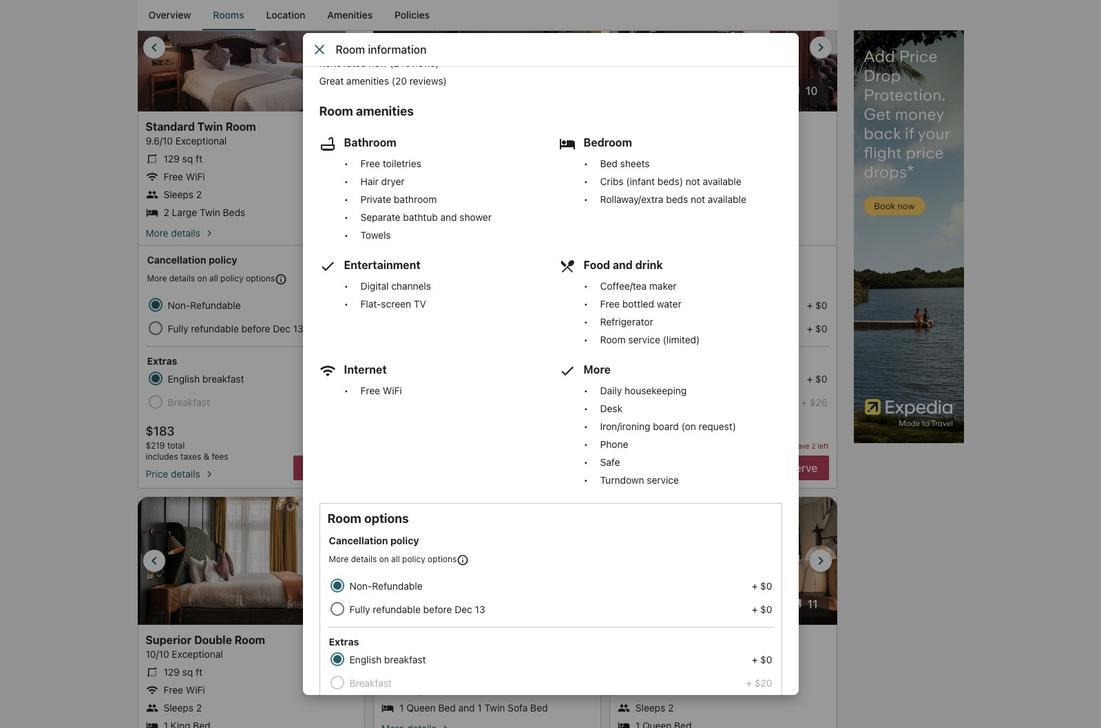 Task type: describe. For each thing, give the bounding box(es) containing it.
all for + $20
[[391, 554, 400, 565]]

extras for deluxe twin room
[[383, 355, 413, 367]]

sq down 9.3/10 wonderful
[[654, 153, 665, 165]]

queen for 1 queen bed and 1 twin sofa bed
[[407, 702, 436, 714]]

sleeps 3
[[400, 685, 438, 696]]

129 sq ft down 9.3/10 wonderful
[[636, 153, 675, 165]]

free wifi list item for superior double room | in-room safe, desk, iron/ironing board, free wifi image
[[146, 685, 357, 697]]

internet
[[344, 363, 387, 376]]

non- for 2 large twin beds list item related to standard twin room
[[168, 300, 190, 311]]

free inside free toiletries list item
[[361, 157, 380, 169]]

options for + $26
[[718, 273, 747, 284]]

refrigerator
[[600, 316, 653, 328]]

all up flat-screen tv list item
[[445, 273, 454, 284]]

15
[[334, 598, 346, 611]]

show previous image image for standard twin room
[[146, 39, 162, 56]]

list containing free toiletries
[[344, 157, 542, 241]]

superior
[[146, 634, 192, 647]]

13 inside dialog
[[475, 604, 485, 615]]

cancellation policy for + $20
[[329, 535, 419, 547]]

flat-
[[361, 298, 381, 310]]

safe
[[600, 456, 620, 468]]

room service (limited) list item
[[584, 334, 782, 346]]

1 horizontal spatial fully refundable before dec 13
[[350, 604, 485, 615]]

free toiletries
[[361, 157, 421, 169]]

13 for $230
[[765, 323, 776, 335]]

renovated new (2 reviews) list item
[[319, 57, 782, 69]]

room inside 'superior double room 10/10 exceptional'
[[235, 634, 265, 647]]

coffee/tea maker
[[600, 280, 677, 292]]

free toiletries list item
[[344, 157, 542, 170]]

digital channels
[[361, 280, 431, 292]]

towels list item
[[344, 229, 542, 241]]

turndown service
[[600, 474, 679, 486]]

2 10 button from the left
[[777, 78, 829, 103]]

phone
[[600, 438, 628, 450]]

twin down private bathroom list item
[[436, 207, 456, 218]]

channels
[[391, 280, 431, 292]]

small image
[[275, 273, 287, 286]]

9.3/10 inside deluxe twin room 9.3/10 wonderful
[[382, 135, 409, 147]]

non-refundable for 2 large twin beds list item related to standard twin room
[[168, 300, 241, 311]]

ft up cribs (infant beds) not available
[[668, 153, 675, 165]]

non- for 2 large twin beds list item for deluxe twin room
[[404, 300, 426, 311]]

9.6/10
[[146, 135, 173, 147]]

$230
[[618, 424, 648, 439]]

available inside list item
[[708, 193, 747, 205]]

policy up coffee/tea maker 'list item'
[[681, 254, 709, 266]]

$219
[[146, 441, 165, 451]]

(limited)
[[663, 334, 700, 345]]

drink
[[636, 259, 663, 271]]

10/10 inside 'superior double room 10/10 exceptional'
[[146, 649, 169, 660]]

show all 15 images for superior double room image
[[316, 598, 329, 611]]

not inside list item
[[691, 193, 705, 205]]

2 wonderful from the left
[[648, 135, 694, 147]]

not inside 'list item'
[[686, 175, 700, 187]]

policies
[[395, 9, 430, 21]]

list containing bed sheets
[[584, 157, 782, 206]]

more details on all policy options button for + $20
[[329, 549, 773, 572]]

policy down towels list item
[[445, 254, 473, 266]]

2 9.3/10 from the left
[[618, 135, 645, 147]]

1 horizontal spatial fully
[[350, 604, 370, 615]]

$276
[[618, 441, 638, 451]]

wonderful inside deluxe twin room 9.3/10 wonderful
[[412, 135, 458, 147]]

amenities link
[[316, 0, 384, 30]]

policy down room options on the left of the page
[[391, 535, 419, 547]]

11
[[808, 598, 818, 611]]

water
[[657, 298, 682, 310]]

twin inside standard twin room 9.6/10 exceptional
[[198, 120, 223, 133]]

queen for 1 queen bed
[[643, 207, 672, 218]]

superior double room | in-room safe, desk, iron/ironing board, free wifi image
[[137, 497, 365, 625]]

request)
[[699, 421, 736, 432]]

daily housekeeping
[[600, 385, 687, 396]]

options for breakfast
[[246, 273, 275, 284]]

129 sq ft list item for superior double room
[[146, 667, 357, 679]]

more details on all policy options up flat-screen tv list item
[[383, 273, 511, 284]]

cancellation policy for + $26
[[619, 254, 709, 266]]

rollaway/extra
[[600, 193, 664, 205]]

shower
[[460, 211, 492, 223]]

board
[[653, 421, 679, 432]]

breakfast inside dialog
[[350, 677, 392, 689]]

refrigerator list item
[[584, 316, 782, 328]]

1 horizontal spatial $20
[[755, 677, 773, 689]]

more for the more details button corresponding to standard twin room
[[146, 227, 168, 239]]

3
[[432, 685, 438, 696]]

more details on all policy options for breakfast
[[147, 273, 275, 284]]

129 sq ft for superior double room
[[164, 667, 202, 678]]

1 vertical spatial and
[[613, 259, 633, 271]]

twin inside deluxe twin room 9.3/10 wonderful
[[421, 120, 446, 133]]

standard twin room 9.6/10 exceptional
[[146, 120, 256, 147]]

breakfast inside dialog
[[384, 654, 426, 666]]

sleeps 2 list item for standard twin room
[[146, 189, 357, 201]]

twin inside 'list item'
[[485, 702, 505, 714]]

total for $183
[[167, 441, 185, 451]]

we for we have 4 left
[[545, 442, 556, 450]]

refundable for 2 large twin beds list item for deluxe twin room
[[426, 300, 477, 311]]

superior double room 10/10 exceptional
[[146, 634, 265, 660]]

sleeps for 129 sq ft list item over the cribs (infant beds) not available 'list item'
[[636, 189, 666, 200]]

free wifi for deluxe twin room | in-room safe, desk, iron/ironing board, free wifi image
[[400, 171, 441, 182]]

close, go back to hotel details. image
[[311, 41, 328, 58]]

phone list item
[[584, 438, 782, 451]]

cancellation for + $26
[[619, 254, 678, 266]]

$230 $276 total includes taxes & fees
[[618, 424, 700, 462]]

free bottled water
[[600, 298, 682, 310]]

separate bathtub and shower list item
[[344, 211, 542, 224]]

2 10/10 from the left
[[382, 649, 405, 660]]

toiletries
[[383, 157, 421, 169]]

10 for the show all 10 images for deluxe double room
[[806, 85, 818, 97]]

large for standard
[[172, 207, 197, 218]]

cribs (infant beds) not available list item
[[584, 175, 782, 188]]

room amenities
[[319, 104, 414, 118]]

sq for standard twin room
[[182, 153, 193, 164]]

$183 $219 total includes taxes & fees
[[146, 424, 228, 462]]

all for + $26
[[682, 273, 690, 284]]

policies link
[[384, 0, 441, 30]]

wifi for deluxe twin room | in-room safe, desk, iron/ironing board, free wifi image
[[422, 171, 441, 182]]

separate bathtub and shower
[[361, 211, 492, 223]]

hair dryer list item
[[344, 175, 542, 188]]

desk
[[600, 403, 623, 414]]

room options
[[328, 511, 409, 526]]

deluxe twin room | in-room safe, desk, iron/ironing board, free wifi image
[[373, 0, 601, 111]]

service for turndown
[[647, 474, 679, 486]]

10/10 exceptional
[[382, 649, 459, 660]]

free wifi for standard twin room | in-room safe, desk, iron/ironing board, free wifi image
[[164, 171, 205, 182]]

amenities
[[327, 9, 373, 21]]

family triple room | in-room safe, desk, iron/ironing board, free wifi image
[[373, 497, 601, 625]]

price details for deluxe double room image
[[675, 468, 688, 481]]

wifi for deluxe double room | in-room safe, desk, iron/ironing board, free wifi image at the right of the page
[[658, 171, 677, 182]]

separate
[[361, 211, 401, 223]]

0 horizontal spatial english breakfast
[[168, 373, 244, 385]]

refundable for 1 queen bed list item
[[662, 300, 713, 311]]

bathroom
[[344, 136, 397, 148]]

policy up free bottled water list item
[[693, 273, 716, 284]]

1 horizontal spatial 1
[[478, 702, 482, 714]]

refundable for $183
[[191, 323, 239, 335]]

standard twin room | in-room safe, desk, iron/ironing board, free wifi image
[[137, 0, 365, 111]]

bed sheets list item
[[584, 157, 782, 170]]

dialog containing room amenities
[[303, 0, 799, 729]]

fully refundable before dec 13 for $183
[[168, 323, 304, 335]]

renovated
[[319, 57, 366, 69]]

free wifi list item for standard twin room | in-room safe, desk, iron/ironing board, free wifi image
[[146, 171, 357, 183]]

bedroom
[[584, 136, 632, 148]]

deluxe
[[382, 120, 418, 133]]

1 queen bed and 1 twin sofa bed list item
[[382, 702, 593, 715]]

2 large twin beds list item for deluxe twin room
[[382, 207, 593, 219]]

129 for deluxe twin room
[[400, 153, 416, 165]]

we for we have 2 left
[[782, 442, 792, 450]]

towels
[[361, 229, 391, 241]]

iron/ironing board (on request)
[[600, 421, 736, 432]]

private bathroom list item
[[344, 193, 542, 206]]

free wifi list item for deluxe twin room | in-room safe, desk, iron/ironing board, free wifi image
[[382, 171, 593, 183]]

details inside dialog
[[351, 554, 377, 565]]

129 down 9.3/10 wonderful
[[636, 153, 652, 165]]

room service (limited)
[[600, 334, 700, 345]]

0 horizontal spatial breakfast
[[168, 397, 210, 408]]

more details button for deluxe twin room
[[382, 227, 593, 240]]

more details on all policy options button for + $26
[[619, 268, 828, 291]]

entertainment
[[344, 259, 421, 271]]

(2
[[390, 57, 399, 69]]

non-refundable for 1 queen bed list item
[[640, 300, 713, 311]]

sleeps 2 for standard twin room
[[164, 189, 202, 200]]

fully for $230
[[640, 323, 661, 335]]

1 for 1 queen bed
[[636, 207, 640, 218]]

bathtub
[[403, 211, 438, 223]]

coffee/tea
[[600, 280, 647, 292]]

taxes for $183
[[181, 452, 201, 462]]

medium image
[[439, 723, 452, 729]]

show previous image image for superior double room
[[146, 553, 162, 570]]

double
[[194, 634, 232, 647]]

& for $230
[[676, 452, 682, 462]]

1 horizontal spatial before
[[423, 604, 452, 615]]

bottled
[[623, 298, 654, 310]]

deluxe twin room 9.3/10 wonderful
[[382, 120, 479, 147]]

small image
[[457, 554, 469, 567]]

1 queen bed
[[636, 207, 692, 218]]

list containing renovated new (2 reviews)
[[319, 39, 782, 87]]

medium image
[[203, 227, 216, 240]]

have for 2
[[794, 442, 810, 450]]

1 vertical spatial reviews)
[[410, 75, 447, 86]]

$26 for extras
[[574, 397, 592, 408]]

on up flat-screen tv list item
[[433, 273, 443, 284]]

cribs (infant beds) not available
[[600, 175, 742, 187]]

1 reserve link from the left
[[294, 456, 357, 481]]

dec for $183
[[273, 323, 291, 335]]

large for deluxe
[[408, 207, 433, 218]]

iron/ironing
[[600, 421, 651, 432]]

taxes for $230
[[653, 452, 673, 462]]

exceptional up "3"
[[408, 649, 459, 660]]

cancellation policy for breakfast
[[147, 254, 237, 266]]

rooms link
[[202, 0, 255, 30]]

129 sq ft list item for standard twin room
[[146, 153, 357, 165]]

wifi for superior double room | in-room safe, desk, iron/ironing board, free wifi image
[[186, 685, 205, 696]]

includes for $183
[[146, 452, 178, 462]]

turndown service list item
[[584, 474, 782, 487]]

beds)
[[658, 175, 683, 187]]

hair dryer
[[361, 175, 405, 187]]

private
[[361, 193, 391, 205]]

more details on all policy options for + $26
[[619, 273, 747, 284]]

bed up medium icon
[[438, 702, 456, 714]]

bed right sofa
[[531, 702, 548, 714]]

rollaway/extra beds not available list item
[[584, 193, 782, 206]]

1 10 button from the left
[[305, 78, 357, 103]]

great
[[319, 75, 344, 86]]

overview link
[[137, 0, 202, 30]]

standard
[[146, 120, 195, 133]]

more details button for standard twin room
[[146, 227, 357, 240]]

maker
[[649, 280, 677, 292]]

more details on all policy options button for breakfast
[[147, 268, 356, 291]]

list containing digital channels
[[344, 280, 542, 310]]

rollaway/extra beds not available
[[600, 193, 747, 205]]

fees for $183
[[212, 452, 228, 462]]

hair
[[361, 175, 379, 187]]

11 button
[[779, 592, 829, 617]]

flat-screen tv list item
[[344, 298, 542, 310]]

standard double room | in-room safe, desk, iron/ironing board, free wifi image
[[610, 497, 837, 625]]

0 horizontal spatial + $20
[[329, 397, 356, 408]]

free wifi inside dialog
[[361, 385, 402, 396]]



Task type: locate. For each thing, give the bounding box(es) containing it.
bed inside list item
[[600, 157, 618, 169]]

policy left small icon
[[402, 554, 426, 565]]

2 horizontal spatial fully refundable before dec 13
[[640, 323, 776, 335]]

policy
[[209, 254, 237, 266], [445, 254, 473, 266], [681, 254, 709, 266], [220, 273, 244, 284], [457, 273, 480, 284], [693, 273, 716, 284], [391, 535, 419, 547], [402, 554, 426, 565]]

(on
[[682, 421, 696, 432]]

and down sleeps 3 list item at bottom
[[458, 702, 475, 714]]

dec inside dialog
[[455, 604, 472, 615]]

0 horizontal spatial more details button
[[146, 227, 357, 240]]

free wifi list item for standard double room | in-room safe, desk, iron/ironing board, free wifi image
[[618, 685, 829, 697]]

cancellation policy down medium image
[[147, 254, 237, 266]]

1 horizontal spatial taxes
[[653, 452, 673, 462]]

have for 4
[[558, 442, 573, 450]]

1 horizontal spatial &
[[676, 452, 682, 462]]

0 vertical spatial english
[[168, 373, 200, 385]]

0 horizontal spatial 10 button
[[305, 78, 357, 103]]

we have 2 left
[[782, 442, 829, 450]]

cribs
[[600, 175, 624, 187]]

1 horizontal spatial have
[[794, 442, 810, 450]]

2
[[196, 189, 202, 200], [432, 189, 438, 200], [668, 189, 674, 200], [164, 207, 169, 218], [400, 207, 405, 218], [812, 442, 816, 450], [196, 702, 202, 714], [668, 702, 674, 714]]

show all 10 images for standard twin room image
[[316, 85, 328, 97]]

includes down $276
[[618, 452, 650, 462]]

more details button up small image
[[146, 227, 357, 240]]

room inside deluxe twin room 9.3/10 wonderful
[[449, 120, 479, 133]]

free inside free bottled water list item
[[600, 298, 620, 310]]

we
[[545, 442, 556, 450], [782, 442, 792, 450]]

0 vertical spatial breakfast
[[202, 373, 244, 385]]

1 horizontal spatial wonderful
[[648, 135, 694, 147]]

tv
[[414, 298, 426, 310]]

0 horizontal spatial fully refundable before dec 13
[[168, 323, 304, 335]]

1 horizontal spatial 9.3/10
[[618, 135, 645, 147]]

129 sq ft down deluxe twin room 9.3/10 wonderful
[[400, 153, 438, 165]]

1 reserve from the left
[[305, 462, 346, 474]]

1 horizontal spatial reserve
[[777, 462, 818, 474]]

show previous image image for 10/10 exceptional
[[382, 553, 398, 570]]

2 large twin beds for standard
[[164, 207, 245, 218]]

exceptional down double
[[172, 649, 223, 660]]

1 vertical spatial available
[[708, 193, 747, 205]]

show all 10 images for deluxe double room image
[[788, 85, 800, 97]]

1 vertical spatial amenities
[[356, 104, 414, 118]]

1 horizontal spatial + $20
[[746, 677, 773, 689]]

sleeps 3 list item
[[382, 685, 593, 697]]

fully refundable before dec 13
[[168, 323, 304, 335], [640, 323, 776, 335], [350, 604, 485, 615]]

0 horizontal spatial wonderful
[[412, 135, 458, 147]]

2 reserve link from the left
[[766, 456, 829, 481]]

0 horizontal spatial english
[[168, 373, 200, 385]]

0 horizontal spatial $26
[[574, 397, 592, 408]]

1 horizontal spatial breakfast
[[350, 677, 392, 689]]

sq for superior double room
[[182, 667, 193, 678]]

twin up medium image
[[200, 207, 220, 218]]

includes down "$219"
[[146, 452, 178, 462]]

15 button
[[305, 592, 357, 617]]

english breakfast up '$183 $219 total includes taxes & fees'
[[168, 373, 244, 385]]

non- for 1 queen bed list item
[[640, 300, 662, 311]]

total inside '$183 $219 total includes taxes & fees'
[[167, 441, 185, 451]]

beds for standard twin room
[[223, 207, 245, 218]]

0 horizontal spatial reserve link
[[294, 456, 357, 481]]

0 horizontal spatial 2 large twin beds list item
[[146, 207, 357, 219]]

1 horizontal spatial english
[[350, 654, 382, 666]]

room inside standard twin room 9.6/10 exceptional
[[226, 120, 256, 133]]

total for $230
[[640, 441, 658, 451]]

price details for standard twin room image
[[203, 468, 215, 481]]

fees up price details for standard twin room icon
[[212, 452, 228, 462]]

0 horizontal spatial $20
[[338, 397, 356, 408]]

more details for standard
[[146, 227, 200, 239]]

wifi for standard double room | in-room safe, desk, iron/ironing board, free wifi image
[[658, 685, 677, 696]]

food and drink
[[584, 259, 663, 271]]

sleeps 2 for superior double room
[[164, 702, 202, 714]]

0 vertical spatial service
[[628, 334, 661, 345]]

ft for deluxe twin room
[[432, 153, 438, 165]]

1 horizontal spatial total
[[640, 441, 658, 451]]

amenities inside renovated new (2 reviews) great amenities (20 reviews)
[[346, 75, 389, 86]]

free bottled water list item
[[584, 298, 782, 310]]

service inside 'list item'
[[628, 334, 661, 345]]

sq down 'superior double room 10/10 exceptional'
[[182, 667, 193, 678]]

wonderful up bed sheets list item
[[648, 135, 694, 147]]

bathroom
[[394, 193, 437, 205]]

1 horizontal spatial 13
[[475, 604, 485, 615]]

&
[[204, 452, 210, 462], [676, 452, 682, 462]]

twin down sleeps 3 list item at bottom
[[485, 702, 505, 714]]

queen inside 'list item'
[[407, 702, 436, 714]]

1 fees from the left
[[212, 452, 228, 462]]

0 horizontal spatial 2 large twin beds
[[164, 207, 245, 218]]

2 horizontal spatial breakfast
[[640, 397, 682, 408]]

1 queen bed and 1 twin sofa bed
[[400, 702, 548, 714]]

more details on all policy options up free bottled water list item
[[619, 273, 747, 284]]

0 vertical spatial amenities
[[346, 75, 389, 86]]

sleeps 2 list item
[[146, 189, 357, 201], [382, 189, 593, 201], [618, 189, 829, 201], [146, 702, 357, 715], [618, 702, 829, 715]]

bed
[[600, 157, 618, 169], [674, 207, 692, 218], [438, 702, 456, 714], [531, 702, 548, 714]]

1 horizontal spatial refundable
[[373, 604, 421, 615]]

total right "$219"
[[167, 441, 185, 451]]

0 horizontal spatial we
[[545, 442, 556, 450]]

& inside $230 $276 total includes taxes & fees
[[676, 452, 682, 462]]

4
[[575, 442, 580, 450]]

2 large twin beds
[[164, 207, 245, 218], [400, 207, 481, 218]]

on down medium image
[[197, 273, 207, 284]]

129 sq ft list item down double
[[146, 667, 357, 679]]

fees inside '$183 $219 total includes taxes & fees'
[[212, 452, 228, 462]]

+ $26
[[565, 397, 592, 408], [801, 397, 828, 408]]

show all 11 images for standard double room image
[[790, 598, 802, 611]]

more for more details on all policy options button related to breakfast
[[147, 273, 167, 284]]

1 horizontal spatial + $26
[[801, 397, 828, 408]]

more details left medium image
[[146, 227, 200, 239]]

1 horizontal spatial queen
[[643, 207, 672, 218]]

service down safe "list item"
[[647, 474, 679, 486]]

more details on all policy options down room options on the left of the page
[[329, 554, 457, 565]]

desk list item
[[584, 403, 782, 415]]

1 horizontal spatial left
[[818, 442, 829, 450]]

extras inside dialog
[[329, 636, 359, 648]]

0 horizontal spatial 1
[[400, 702, 404, 714]]

fees
[[212, 452, 228, 462], [684, 452, 700, 462]]

safe list item
[[584, 456, 782, 469]]

1 taxes from the left
[[181, 452, 201, 462]]

coffee/tea maker list item
[[584, 280, 782, 292]]

cancellation policy
[[147, 254, 237, 266], [383, 254, 473, 266], [619, 254, 709, 266], [329, 535, 419, 547]]

reviews)
[[402, 57, 439, 69], [410, 75, 447, 86]]

1 vertical spatial english breakfast
[[350, 654, 426, 666]]

cancellation for breakfast
[[147, 254, 206, 266]]

9.3/10 wonderful
[[618, 135, 694, 147]]

taxes inside $230 $276 total includes taxes & fees
[[653, 452, 673, 462]]

(20
[[392, 75, 407, 86]]

2 large twin beds list item for standard twin room
[[146, 207, 357, 219]]

refundable inside dialog
[[372, 580, 423, 592]]

0 horizontal spatial large
[[172, 207, 197, 218]]

+ $20 inside dialog
[[746, 677, 773, 689]]

2 have from the left
[[794, 442, 810, 450]]

2 2 large twin beds list item from the left
[[382, 207, 593, 219]]

options for + $20
[[428, 554, 457, 565]]

reserve link up room options on the left of the page
[[294, 456, 357, 481]]

breakfast left sleeps 3
[[350, 677, 392, 689]]

all right maker
[[682, 273, 690, 284]]

sleeps 2 list item for deluxe twin room
[[382, 189, 593, 201]]

2 10 from the left
[[806, 85, 818, 97]]

all for breakfast
[[209, 273, 218, 284]]

2 large from the left
[[408, 207, 433, 218]]

available
[[703, 175, 742, 187], [708, 193, 747, 205]]

ft down 'superior double room 10/10 exceptional'
[[196, 667, 202, 678]]

2 taxes from the left
[[653, 452, 673, 462]]

cancellation policy down towels list item
[[383, 254, 473, 266]]

0 horizontal spatial reserve
[[305, 462, 346, 474]]

129 sq ft list item up the cribs (infant beds) not available 'list item'
[[618, 153, 829, 165]]

ft for standard twin room
[[196, 153, 202, 164]]

2 horizontal spatial and
[[613, 259, 633, 271]]

available inside 'list item'
[[703, 175, 742, 187]]

free wifi list item
[[146, 171, 357, 183], [382, 171, 593, 183], [618, 171, 829, 183], [344, 385, 542, 397], [382, 667, 593, 679], [146, 685, 357, 697], [618, 685, 829, 697]]

1 horizontal spatial 10 button
[[777, 78, 829, 103]]

includes for $230
[[618, 452, 650, 462]]

cancellation policy down room options on the left of the page
[[329, 535, 419, 547]]

reserve up room options on the left of the page
[[305, 462, 346, 474]]

and inside "1 queen bed and 1 twin sofa bed" 'list item'
[[458, 702, 475, 714]]

english breakfast
[[168, 373, 244, 385], [350, 654, 426, 666]]

0 horizontal spatial includes
[[146, 452, 178, 462]]

wifi for standard twin room | in-room safe, desk, iron/ironing board, free wifi image
[[186, 171, 205, 182]]

daily
[[600, 385, 622, 396]]

free wifi
[[164, 171, 205, 182], [400, 171, 441, 182], [636, 171, 677, 182], [361, 385, 402, 396], [400, 667, 441, 678], [164, 685, 205, 696], [636, 685, 677, 696]]

2 horizontal spatial dec
[[745, 323, 763, 335]]

reviews) right (2
[[402, 57, 439, 69]]

$183
[[146, 424, 175, 439]]

1 horizontal spatial $26
[[810, 397, 828, 408]]

2 & from the left
[[676, 452, 682, 462]]

129 sq ft for deluxe twin room
[[400, 153, 438, 165]]

overview
[[148, 9, 191, 21]]

food
[[584, 259, 610, 271]]

daily housekeeping list item
[[584, 385, 782, 397]]

fully refundable before dec 13 up "10/10 exceptional"
[[350, 604, 485, 615]]

1 horizontal spatial large
[[408, 207, 433, 218]]

0 vertical spatial and
[[441, 211, 457, 223]]

more for the more details button related to deluxe twin room
[[382, 227, 404, 239]]

1 horizontal spatial includes
[[618, 452, 650, 462]]

we have 4 left
[[545, 442, 593, 450]]

1 vertical spatial not
[[691, 193, 705, 205]]

service
[[628, 334, 661, 345], [647, 474, 679, 486]]

wonderful up free toiletries list item
[[412, 135, 458, 147]]

1 vertical spatial service
[[647, 474, 679, 486]]

total right $276
[[640, 441, 658, 451]]

0 horizontal spatial 9.3/10
[[382, 135, 409, 147]]

english breakfast up sleeps 3
[[350, 654, 426, 666]]

1 more details from the left
[[146, 227, 200, 239]]

list item
[[618, 667, 829, 679]]

queen inside list item
[[643, 207, 672, 218]]

more details down bathtub
[[382, 227, 437, 239]]

fully refundable before dec 13 down small image
[[168, 323, 304, 335]]

fully refundable before dec 13 down free bottled water list item
[[640, 323, 776, 335]]

0 horizontal spatial fees
[[212, 452, 228, 462]]

exceptional for twin
[[176, 135, 227, 147]]

more for more details on all policy options button within the dialog
[[329, 554, 349, 565]]

more details on all policy options button inside dialog
[[329, 549, 773, 572]]

129 sq ft list item
[[146, 153, 357, 165], [382, 153, 593, 165], [618, 153, 829, 165], [146, 667, 357, 679]]

bed up cribs
[[600, 157, 618, 169]]

non-refundable
[[168, 300, 241, 311], [404, 300, 477, 311], [640, 300, 713, 311], [350, 580, 423, 592]]

1 beds from the left
[[223, 207, 245, 218]]

0 horizontal spatial queen
[[407, 702, 436, 714]]

digital
[[361, 280, 389, 292]]

1 we from the left
[[545, 442, 556, 450]]

+ $20
[[329, 397, 356, 408], [746, 677, 773, 689]]

cancellation down room options on the left of the page
[[329, 535, 388, 547]]

service for room
[[628, 334, 661, 345]]

1 2 large twin beds from the left
[[164, 207, 245, 218]]

2 + $26 from the left
[[801, 397, 828, 408]]

queen down rollaway/extra beds not available
[[643, 207, 672, 218]]

cancellation policy up maker
[[619, 254, 709, 266]]

on for + $26
[[669, 273, 679, 284]]

left for we have 4 left
[[582, 442, 593, 450]]

1 more details button from the left
[[146, 227, 357, 240]]

not down bed sheets list item
[[686, 175, 700, 187]]

beds for deluxe twin room
[[459, 207, 481, 218]]

2 fees from the left
[[684, 452, 700, 462]]

information
[[368, 43, 427, 56]]

2 $26 from the left
[[810, 397, 828, 408]]

0 vertical spatial $20
[[338, 397, 356, 408]]

1 left from the left
[[582, 442, 593, 450]]

0 horizontal spatial refundable
[[191, 323, 239, 335]]

list containing coffee/tea maker
[[584, 280, 782, 346]]

sleeps for 129 sq ft list item associated with deluxe twin room
[[400, 189, 430, 200]]

on for + $20
[[379, 554, 389, 565]]

2 large twin beds down private bathroom list item
[[400, 207, 481, 218]]

0 horizontal spatial 10
[[334, 85, 346, 97]]

breakfast up '$183 $219 total includes taxes & fees'
[[168, 397, 210, 408]]

1 wonderful from the left
[[412, 135, 458, 147]]

10/10 up sleeps 3
[[382, 649, 405, 660]]

0 vertical spatial reviews)
[[402, 57, 439, 69]]

& for $183
[[204, 452, 210, 462]]

free wifi for standard double room | in-room safe, desk, iron/ironing board, free wifi image
[[636, 685, 677, 696]]

free wifi list item for deluxe double room | in-room safe, desk, iron/ironing board, free wifi image at the right of the page
[[618, 171, 829, 183]]

on up water
[[669, 273, 679, 284]]

bed sheets
[[600, 157, 650, 169]]

location
[[266, 9, 305, 21]]

10 button
[[305, 78, 357, 103], [777, 78, 829, 103]]

includes inside '$183 $219 total includes taxes & fees'
[[146, 452, 178, 462]]

10 right the show all 10 images for standard twin room
[[334, 85, 346, 97]]

9.3/10 up sheets
[[618, 135, 645, 147]]

129 sq ft
[[164, 153, 202, 164], [400, 153, 438, 165], [636, 153, 675, 165], [164, 667, 202, 678]]

reviews) right (20
[[410, 75, 447, 86]]

$26
[[574, 397, 592, 408], [810, 397, 828, 408]]

english left "10/10 exceptional"
[[350, 654, 382, 666]]

0 horizontal spatial total
[[167, 441, 185, 451]]

0 horizontal spatial fully
[[168, 323, 188, 335]]

2 horizontal spatial fully
[[640, 323, 661, 335]]

fees down phone list item
[[684, 452, 700, 462]]

list
[[137, 0, 837, 30], [319, 39, 782, 87], [146, 153, 357, 219], [382, 153, 593, 219], [618, 153, 829, 219], [344, 157, 542, 241], [584, 157, 782, 206], [344, 280, 542, 310], [584, 280, 782, 346], [584, 385, 782, 487], [146, 667, 357, 729], [382, 667, 593, 715], [618, 667, 829, 729]]

taxes inside '$183 $219 total includes taxes & fees'
[[181, 452, 201, 462]]

room information
[[336, 43, 427, 56]]

10 for the show all 10 images for standard twin room
[[334, 85, 346, 97]]

reserve link down we have 2 left
[[766, 456, 829, 481]]

1 total from the left
[[167, 441, 185, 451]]

129 up 'dryer'
[[400, 153, 416, 165]]

sheets
[[620, 157, 650, 169]]

0 horizontal spatial 13
[[293, 323, 304, 335]]

renovated new (2 reviews) great amenities (20 reviews)
[[319, 57, 447, 86]]

policy down medium image
[[209, 254, 237, 266]]

1 down "rollaway/extra"
[[636, 207, 640, 218]]

screen
[[381, 298, 411, 310]]

sleeps 2 for deluxe twin room
[[400, 189, 438, 200]]

1 & from the left
[[204, 452, 210, 462]]

great amenities (20 reviews) list item
[[319, 75, 782, 87]]

2 horizontal spatial 1
[[636, 207, 640, 218]]

0 horizontal spatial left
[[582, 442, 593, 450]]

0 vertical spatial + $20
[[329, 397, 356, 408]]

turndown
[[600, 474, 644, 486]]

cancellation policy inside dialog
[[329, 535, 419, 547]]

policy left small image
[[220, 273, 244, 284]]

dryer
[[381, 175, 405, 187]]

0 horizontal spatial extras
[[147, 355, 177, 367]]

ft up the hair dryer list item
[[432, 153, 438, 165]]

sq for deluxe twin room
[[418, 153, 429, 165]]

$26 up we have 2 left
[[810, 397, 828, 408]]

new
[[369, 57, 387, 69]]

0 horizontal spatial beds
[[223, 207, 245, 218]]

on for breakfast
[[197, 273, 207, 284]]

$26 for + $0
[[810, 397, 828, 408]]

list containing daily housekeeping
[[584, 385, 782, 487]]

fully
[[168, 323, 188, 335], [640, 323, 661, 335], [350, 604, 370, 615]]

0 vertical spatial english breakfast
[[168, 373, 244, 385]]

dialog
[[303, 0, 799, 729]]

policy up flat-screen tv list item
[[457, 273, 480, 284]]

10 right the show all 10 images for deluxe double room
[[806, 85, 818, 97]]

cancellation up channels
[[383, 254, 442, 266]]

service inside list item
[[647, 474, 679, 486]]

1 horizontal spatial beds
[[459, 207, 481, 218]]

0 vertical spatial queen
[[643, 207, 672, 218]]

1 large from the left
[[172, 207, 197, 218]]

cancellation down medium image
[[147, 254, 206, 266]]

1 $26 from the left
[[574, 397, 592, 408]]

2 large twin beds list item
[[146, 207, 357, 219], [382, 207, 593, 219]]

housekeeping
[[625, 385, 687, 396]]

twin right deluxe
[[421, 120, 446, 133]]

1 for 1 queen bed and 1 twin sofa bed
[[400, 702, 404, 714]]

fees inside $230 $276 total includes taxes & fees
[[684, 452, 700, 462]]

1 10 from the left
[[334, 85, 346, 97]]

and up "coffee/tea"
[[613, 259, 633, 271]]

2 includes from the left
[[618, 452, 650, 462]]

2 large twin beds list item down private bathroom list item
[[382, 207, 593, 219]]

deluxe double room | in-room safe, desk, iron/ironing board, free wifi image
[[610, 0, 837, 111]]

1 horizontal spatial english breakfast
[[350, 654, 426, 666]]

129 sq ft down 'superior double room 10/10 exceptional'
[[164, 667, 202, 678]]

dec
[[273, 323, 291, 335], [745, 323, 763, 335], [455, 604, 472, 615]]

1 horizontal spatial reserve link
[[766, 456, 829, 481]]

0 horizontal spatial &
[[204, 452, 210, 462]]

before for $183
[[242, 323, 270, 335]]

fully for $183
[[168, 323, 188, 335]]

non-refundable inside dialog
[[350, 580, 423, 592]]

10/10 down superior
[[146, 649, 169, 660]]

dec for $230
[[745, 323, 763, 335]]

list containing overview
[[137, 0, 837, 30]]

(infant
[[626, 175, 655, 187]]

exceptional
[[176, 135, 227, 147], [172, 649, 223, 660], [408, 649, 459, 660]]

1 horizontal spatial extras
[[329, 636, 359, 648]]

& inside '$183 $219 total includes taxes & fees'
[[204, 452, 210, 462]]

0 horizontal spatial breakfast
[[202, 373, 244, 385]]

sleeps 2 list item for superior double room
[[146, 702, 357, 715]]

twin right standard
[[198, 120, 223, 133]]

refundable for $230
[[663, 323, 711, 335]]

amenities up deluxe
[[356, 104, 414, 118]]

includes inside $230 $276 total includes taxes & fees
[[618, 452, 650, 462]]

refundable for 2 large twin beds list item related to standard twin room
[[190, 300, 241, 311]]

10/10
[[146, 649, 169, 660], [382, 649, 405, 660]]

+ $26 for extras
[[565, 397, 592, 408]]

0 horizontal spatial 10/10
[[146, 649, 169, 660]]

digital channels list item
[[344, 280, 542, 292]]

amenities down new
[[346, 75, 389, 86]]

1 queen bed list item
[[618, 207, 829, 219]]

2 horizontal spatial extras
[[383, 355, 413, 367]]

extras for standard twin room
[[147, 355, 177, 367]]

sleeps for 129 sq ft list item corresponding to standard twin room
[[164, 189, 194, 200]]

2 2 large twin beds from the left
[[400, 207, 481, 218]]

non-
[[168, 300, 190, 311], [404, 300, 426, 311], [640, 300, 662, 311], [350, 580, 372, 592]]

room inside 'list item'
[[600, 334, 626, 345]]

2 large twin beds for deluxe
[[400, 207, 481, 218]]

amenities
[[346, 75, 389, 86], [356, 104, 414, 118]]

1 vertical spatial breakfast
[[384, 654, 426, 666]]

1 horizontal spatial and
[[458, 702, 475, 714]]

more details for deluxe
[[382, 227, 437, 239]]

not
[[686, 175, 700, 187], [691, 193, 705, 205]]

beds
[[666, 193, 688, 205]]

sleeps for superior double room 129 sq ft list item
[[164, 702, 194, 714]]

on down room options on the left of the page
[[379, 554, 389, 565]]

exceptional down standard
[[176, 135, 227, 147]]

1 inside list item
[[636, 207, 640, 218]]

2 large twin beds list item up medium image
[[146, 207, 357, 219]]

1 vertical spatial english
[[350, 654, 382, 666]]

0 horizontal spatial and
[[441, 211, 457, 223]]

english inside dialog
[[350, 654, 382, 666]]

1 horizontal spatial breakfast
[[384, 654, 426, 666]]

english up $183
[[168, 373, 200, 385]]

iron/ironing board (on request) list item
[[584, 421, 782, 433]]

sq
[[182, 153, 193, 164], [418, 153, 429, 165], [654, 153, 665, 165], [182, 667, 193, 678]]

ft down standard twin room 9.6/10 exceptional
[[196, 153, 202, 164]]

1 + $26 from the left
[[565, 397, 592, 408]]

2 large twin beds up medium image
[[164, 207, 245, 218]]

english
[[168, 373, 200, 385], [350, 654, 382, 666]]

1 includes from the left
[[146, 452, 178, 462]]

9.3/10 down deluxe
[[382, 135, 409, 147]]

reserve down we have 2 left
[[777, 462, 818, 474]]

exceptional inside 'superior double room 10/10 exceptional'
[[172, 649, 223, 660]]

total inside $230 $276 total includes taxes & fees
[[640, 441, 658, 451]]

have
[[558, 442, 573, 450], [794, 442, 810, 450]]

all inside dialog
[[391, 554, 400, 565]]

2 horizontal spatial refundable
[[663, 323, 711, 335]]

exceptional inside standard twin room 9.6/10 exceptional
[[176, 135, 227, 147]]

all
[[209, 273, 218, 284], [445, 273, 454, 284], [682, 273, 690, 284], [391, 554, 400, 565]]

1 9.3/10 from the left
[[382, 135, 409, 147]]

before for $230
[[714, 323, 742, 335]]

2 we from the left
[[782, 442, 792, 450]]

2 total from the left
[[640, 441, 658, 451]]

129 sq ft for standard twin room
[[164, 153, 202, 164]]

1 down sleeps 3
[[400, 702, 404, 714]]

2 more details from the left
[[382, 227, 437, 239]]

2 more details button from the left
[[382, 227, 593, 240]]

rooms
[[213, 9, 244, 21]]

service down refrigerator
[[628, 334, 661, 345]]

0 vertical spatial available
[[703, 175, 742, 187]]

fully refundable before dec 13 for $230
[[640, 323, 776, 335]]

1 horizontal spatial 2 large twin beds
[[400, 207, 481, 218]]

queen down sleeps 3
[[407, 702, 436, 714]]

free wifi for deluxe double room | in-room safe, desk, iron/ironing board, free wifi image at the right of the page
[[636, 171, 677, 182]]

13 for $183
[[293, 323, 304, 335]]

more details button down shower
[[382, 227, 593, 240]]

1 vertical spatial queen
[[407, 702, 436, 714]]

2 horizontal spatial 13
[[765, 323, 776, 335]]

1 horizontal spatial fees
[[684, 452, 700, 462]]

2 reserve from the left
[[777, 462, 818, 474]]

129 sq ft list item for deluxe twin room
[[382, 153, 593, 165]]

2 left from the left
[[818, 442, 829, 450]]

0 horizontal spatial dec
[[273, 323, 291, 335]]

129 for superior double room
[[164, 667, 180, 678]]

private bathroom
[[361, 193, 437, 205]]

1 10/10 from the left
[[146, 649, 169, 660]]

0 horizontal spatial have
[[558, 442, 573, 450]]

1 vertical spatial $20
[[755, 677, 773, 689]]

cancellation up coffee/tea maker
[[619, 254, 678, 266]]

bed down "rollaway/extra beds not available" list item
[[674, 207, 692, 218]]

more details on all policy options down medium image
[[147, 273, 275, 284]]

sofa
[[508, 702, 528, 714]]

1 have from the left
[[558, 442, 573, 450]]

0 horizontal spatial before
[[242, 323, 270, 335]]

1 2 large twin beds list item from the left
[[146, 207, 357, 219]]

show previous image image
[[146, 39, 162, 56], [382, 39, 398, 56], [146, 553, 162, 570], [382, 553, 398, 570]]

bed inside list item
[[674, 207, 692, 218]]

location link
[[255, 0, 316, 30]]

129 for standard twin room
[[164, 153, 180, 164]]

show next image image
[[340, 39, 357, 56], [812, 39, 829, 56], [340, 553, 357, 570], [812, 553, 829, 570]]

fees for $230
[[684, 452, 700, 462]]

on
[[197, 273, 207, 284], [433, 273, 443, 284], [669, 273, 679, 284], [379, 554, 389, 565]]

and inside separate bathtub and shower list item
[[441, 211, 457, 223]]

0 horizontal spatial more details
[[146, 227, 200, 239]]

2 beds from the left
[[459, 207, 481, 218]]

129 down 9.6/10
[[164, 153, 180, 164]]

2 horizontal spatial before
[[714, 323, 742, 335]]

13
[[293, 323, 304, 335], [765, 323, 776, 335], [475, 604, 485, 615]]

sq down standard twin room 9.6/10 exceptional
[[182, 153, 193, 164]]

1 horizontal spatial 2 large twin beds list item
[[382, 207, 593, 219]]

+ $26 for + $0
[[801, 397, 828, 408]]

queen
[[643, 207, 672, 218], [407, 702, 436, 714]]



Task type: vqa. For each thing, say whether or not it's contained in the screenshot.
Sheets
yes



